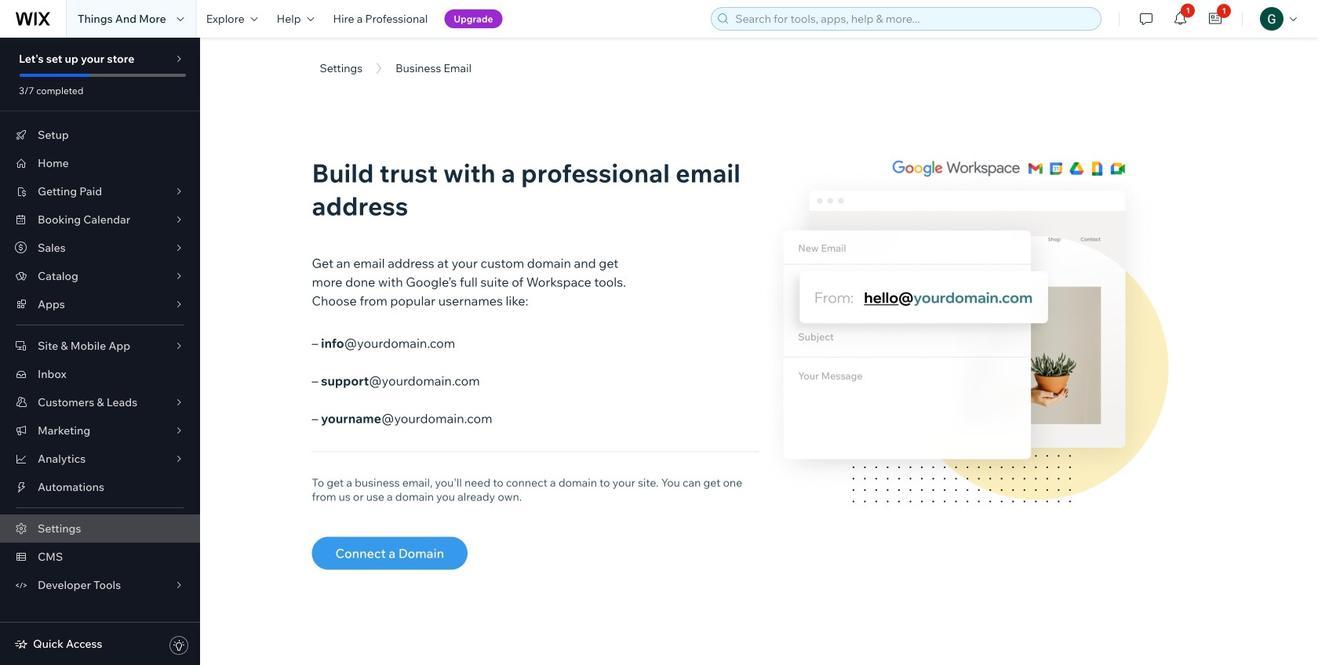 Task type: vqa. For each thing, say whether or not it's contained in the screenshot.
Member associated with Member info
no



Task type: locate. For each thing, give the bounding box(es) containing it.
Search for tools, apps, help & more... field
[[731, 8, 1097, 30]]



Task type: describe. For each thing, give the bounding box(es) containing it.
sidebar element
[[0, 38, 200, 666]]



